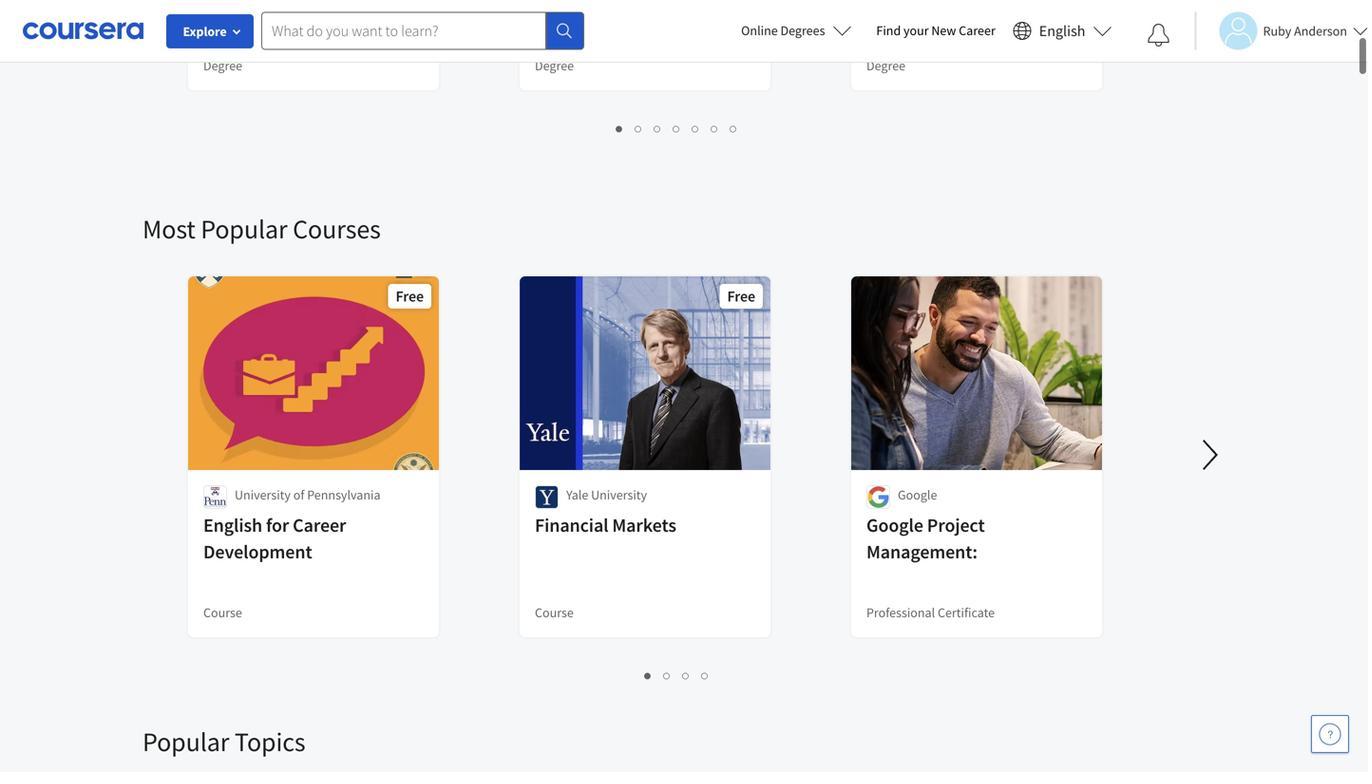 Task type: vqa. For each thing, say whether or not it's contained in the screenshot.
list item to the left
no



Task type: describe. For each thing, give the bounding box(es) containing it.
1 degree from the left
[[203, 57, 242, 74]]

pennsylvania
[[307, 487, 381, 504]]

professional
[[867, 605, 936, 622]]

ruby
[[1264, 22, 1292, 39]]

4 button for the topmost 3 button
[[668, 117, 687, 139]]

ruby anderson button
[[1195, 12, 1369, 50]]

english for english for career development
[[203, 514, 262, 538]]

online degrees
[[742, 22, 826, 39]]

course for financial markets
[[535, 605, 574, 622]]

3 a from the left
[[918, 34, 925, 51]]

What do you want to learn? text field
[[261, 12, 547, 50]]

7
[[731, 119, 738, 137]]

4 button for rightmost 3 button
[[696, 664, 715, 686]]

new
[[932, 22, 957, 39]]

university of pennsylvania image
[[203, 486, 227, 510]]

explore button
[[166, 14, 254, 48]]

1 button for the topmost 3 button
[[611, 117, 630, 139]]

online
[[742, 22, 778, 39]]

yale university
[[567, 487, 647, 504]]

google for google project management:
[[867, 514, 924, 538]]

2 degree from the left
[[596, 34, 634, 51]]

3 for the topmost 3 button
[[654, 119, 662, 137]]

1 degree from the left
[[264, 34, 302, 51]]

0 vertical spatial 1
[[616, 119, 624, 137]]

2 university from the left
[[591, 487, 647, 504]]

google image
[[867, 486, 891, 510]]

most popular courses carousel element
[[143, 155, 1369, 702]]

of
[[293, 487, 305, 504]]

3 for rightmost 3 button
[[683, 666, 691, 684]]

2 button for 1 button related to rightmost 3 button
[[658, 664, 677, 686]]

most
[[143, 212, 196, 246]]

topics
[[235, 726, 306, 759]]

next slide image
[[1188, 433, 1234, 478]]

professional certificate
[[867, 605, 995, 622]]

popular inside most popular courses carousel element
[[201, 212, 288, 246]]

free for english for career development
[[396, 287, 424, 306]]

university of pennsylvania
[[235, 487, 381, 504]]

1 horizontal spatial career
[[959, 22, 996, 39]]

0 vertical spatial 3 button
[[649, 117, 668, 139]]

google for google
[[898, 487, 938, 504]]

4 for 4 button inside most popular courses carousel element
[[702, 666, 710, 684]]

find your new career link
[[867, 19, 1006, 43]]

7 button
[[725, 117, 744, 139]]

yale
[[567, 487, 589, 504]]

coursera image
[[23, 15, 144, 46]]

2 button for 1 button related to the topmost 3 button
[[630, 117, 649, 139]]

course for english for career development
[[203, 605, 242, 622]]

markets
[[613, 514, 677, 538]]



Task type: locate. For each thing, give the bounding box(es) containing it.
english
[[1040, 21, 1086, 40], [203, 514, 262, 538]]

popular topics
[[143, 726, 306, 759]]

google down google icon on the right
[[867, 514, 924, 538]]

4 for 4 button associated with the topmost 3 button
[[673, 119, 681, 137]]

1 earn from the left
[[226, 34, 252, 51]]

0 vertical spatial career
[[959, 22, 996, 39]]

1 vertical spatial english
[[203, 514, 262, 538]]

1 horizontal spatial degree
[[596, 34, 634, 51]]

2
[[635, 119, 643, 137], [664, 666, 672, 684]]

help center image
[[1319, 723, 1342, 746]]

for
[[266, 514, 289, 538]]

2 degree from the left
[[535, 57, 574, 74]]

career down university of pennsylvania
[[293, 514, 346, 538]]

2 horizontal spatial earn
[[890, 34, 915, 51]]

1 horizontal spatial university
[[591, 487, 647, 504]]

english button
[[1006, 0, 1120, 62]]

2 button inside most popular courses carousel element
[[658, 664, 677, 686]]

degree
[[203, 57, 242, 74], [535, 57, 574, 74], [867, 57, 906, 74]]

0 horizontal spatial 3 button
[[649, 117, 668, 139]]

google inside google project management:
[[867, 514, 924, 538]]

management:
[[867, 540, 978, 564]]

1 horizontal spatial course
[[535, 605, 574, 622]]

0 vertical spatial list
[[190, 117, 1164, 139]]

popular right most
[[201, 212, 288, 246]]

1 horizontal spatial earn a degree
[[558, 34, 634, 51]]

free
[[396, 287, 424, 306], [728, 287, 756, 306]]

2 horizontal spatial earn a degree
[[890, 34, 966, 51]]

ruby anderson
[[1264, 22, 1348, 39]]

0 horizontal spatial 2 button
[[630, 117, 649, 139]]

development
[[203, 540, 312, 564]]

2 free from the left
[[728, 287, 756, 306]]

0 horizontal spatial course
[[203, 605, 242, 622]]

3 earn from the left
[[890, 34, 915, 51]]

1
[[616, 119, 624, 137], [645, 666, 653, 684]]

english inside button
[[1040, 21, 1086, 40]]

0 vertical spatial popular
[[201, 212, 288, 246]]

1 horizontal spatial 3 button
[[677, 664, 696, 686]]

2 a from the left
[[586, 34, 593, 51]]

1 horizontal spatial free
[[728, 287, 756, 306]]

2 for 2 button for 1 button related to the topmost 3 button
[[635, 119, 643, 137]]

2 horizontal spatial degree
[[867, 57, 906, 74]]

1 button
[[611, 117, 630, 139], [639, 664, 658, 686]]

1 free from the left
[[396, 287, 424, 306]]

google
[[898, 487, 938, 504], [867, 514, 924, 538]]

4
[[673, 119, 681, 137], [702, 666, 710, 684]]

career inside english for career development
[[293, 514, 346, 538]]

0 horizontal spatial 3
[[654, 119, 662, 137]]

0 horizontal spatial 1 button
[[611, 117, 630, 139]]

courses
[[293, 212, 381, 246]]

3 button
[[649, 117, 668, 139], [677, 664, 696, 686]]

3 degree from the left
[[927, 34, 966, 51]]

degrees
[[781, 22, 826, 39]]

1 university from the left
[[235, 487, 291, 504]]

explore
[[183, 23, 227, 40]]

1 horizontal spatial 2
[[664, 666, 672, 684]]

course down financial
[[535, 605, 574, 622]]

project
[[928, 514, 985, 538]]

1 horizontal spatial 1 button
[[639, 664, 658, 686]]

0 horizontal spatial earn a degree
[[226, 34, 302, 51]]

1 horizontal spatial 3
[[683, 666, 691, 684]]

2 earn from the left
[[558, 34, 584, 51]]

google project management:
[[867, 514, 985, 564]]

1 vertical spatial 1
[[645, 666, 653, 684]]

2 inside most popular courses carousel element
[[664, 666, 672, 684]]

0 vertical spatial 4
[[673, 119, 681, 137]]

degree
[[264, 34, 302, 51], [596, 34, 634, 51], [927, 34, 966, 51]]

None search field
[[261, 12, 585, 50]]

4 inside most popular courses carousel element
[[702, 666, 710, 684]]

2 list from the top
[[190, 664, 1164, 686]]

1 horizontal spatial 4 button
[[696, 664, 715, 686]]

4 button inside most popular courses carousel element
[[696, 664, 715, 686]]

career
[[959, 22, 996, 39], [293, 514, 346, 538]]

3 degree from the left
[[867, 57, 906, 74]]

find your new career
[[877, 22, 996, 39]]

university
[[235, 487, 291, 504], [591, 487, 647, 504]]

english for english
[[1040, 21, 1086, 40]]

0 vertical spatial 2 button
[[630, 117, 649, 139]]

1 vertical spatial career
[[293, 514, 346, 538]]

0 vertical spatial 4 button
[[668, 117, 687, 139]]

2 horizontal spatial degree
[[927, 34, 966, 51]]

0 vertical spatial english
[[1040, 21, 1086, 40]]

online degrees button
[[726, 10, 867, 51]]

show notifications image
[[1148, 24, 1171, 47]]

0 vertical spatial google
[[898, 487, 938, 504]]

1 earn a degree from the left
[[226, 34, 302, 51]]

1 vertical spatial 2 button
[[658, 664, 677, 686]]

0 horizontal spatial 4 button
[[668, 117, 687, 139]]

list
[[190, 117, 1164, 139], [190, 664, 1164, 686]]

english inside english for career development
[[203, 514, 262, 538]]

3 earn a degree from the left
[[890, 34, 966, 51]]

5
[[692, 119, 700, 137]]

2 earn a degree from the left
[[558, 34, 634, 51]]

list inside most popular courses carousel element
[[190, 664, 1164, 686]]

1 vertical spatial 4 button
[[696, 664, 715, 686]]

0 vertical spatial 2
[[635, 119, 643, 137]]

1 course from the left
[[203, 605, 242, 622]]

university up financial markets
[[591, 487, 647, 504]]

0 vertical spatial 3
[[654, 119, 662, 137]]

1 horizontal spatial 1
[[645, 666, 653, 684]]

1 horizontal spatial english
[[1040, 21, 1086, 40]]

most popular courses
[[143, 212, 381, 246]]

earn
[[226, 34, 252, 51], [558, 34, 584, 51], [890, 34, 915, 51]]

0 horizontal spatial 1
[[616, 119, 624, 137]]

popular
[[201, 212, 288, 246], [143, 726, 229, 759]]

1 vertical spatial popular
[[143, 726, 229, 759]]

3 inside most popular courses carousel element
[[683, 666, 691, 684]]

0 horizontal spatial degree
[[203, 57, 242, 74]]

0 vertical spatial 1 button
[[611, 117, 630, 139]]

0 horizontal spatial university
[[235, 487, 291, 504]]

1 horizontal spatial 4
[[702, 666, 710, 684]]

0 horizontal spatial a
[[255, 34, 261, 51]]

free for financial markets
[[728, 287, 756, 306]]

6
[[712, 119, 719, 137]]

1 vertical spatial google
[[867, 514, 924, 538]]

1 horizontal spatial a
[[586, 34, 593, 51]]

1 horizontal spatial earn
[[558, 34, 584, 51]]

1 vertical spatial 1 button
[[639, 664, 658, 686]]

financial markets
[[535, 514, 677, 538]]

popular left topics
[[143, 726, 229, 759]]

3
[[654, 119, 662, 137], [683, 666, 691, 684]]

1 vertical spatial list
[[190, 664, 1164, 686]]

2 horizontal spatial a
[[918, 34, 925, 51]]

1 vertical spatial 4
[[702, 666, 710, 684]]

your
[[904, 22, 929, 39]]

0 horizontal spatial degree
[[264, 34, 302, 51]]

earn a degree
[[226, 34, 302, 51], [558, 34, 634, 51], [890, 34, 966, 51]]

1 vertical spatial 2
[[664, 666, 672, 684]]

a
[[255, 34, 261, 51], [586, 34, 593, 51], [918, 34, 925, 51]]

google right google icon on the right
[[898, 487, 938, 504]]

5 button
[[687, 117, 706, 139]]

find
[[877, 22, 901, 39]]

anderson
[[1295, 22, 1348, 39]]

0 horizontal spatial earn
[[226, 34, 252, 51]]

4 button
[[668, 117, 687, 139], [696, 664, 715, 686]]

0 horizontal spatial 2
[[635, 119, 643, 137]]

2 course from the left
[[535, 605, 574, 622]]

course
[[203, 605, 242, 622], [535, 605, 574, 622]]

university up 'for' at bottom left
[[235, 487, 291, 504]]

6 button
[[706, 117, 725, 139]]

0 horizontal spatial 4
[[673, 119, 681, 137]]

1 list from the top
[[190, 117, 1164, 139]]

course down the development
[[203, 605, 242, 622]]

financial
[[535, 514, 609, 538]]

2 button
[[630, 117, 649, 139], [658, 664, 677, 686]]

2 for 2 button inside the most popular courses carousel element
[[664, 666, 672, 684]]

1 horizontal spatial degree
[[535, 57, 574, 74]]

1 vertical spatial 3 button
[[677, 664, 696, 686]]

1 a from the left
[[255, 34, 261, 51]]

1 button for rightmost 3 button
[[639, 664, 658, 686]]

english for career development
[[203, 514, 346, 564]]

0 horizontal spatial free
[[396, 287, 424, 306]]

1 vertical spatial 3
[[683, 666, 691, 684]]

certificate
[[938, 605, 995, 622]]

0 horizontal spatial english
[[203, 514, 262, 538]]

yale university image
[[535, 486, 559, 510]]

0 horizontal spatial career
[[293, 514, 346, 538]]

1 inside most popular courses carousel element
[[645, 666, 653, 684]]

career right new
[[959, 22, 996, 39]]

1 horizontal spatial 2 button
[[658, 664, 677, 686]]



